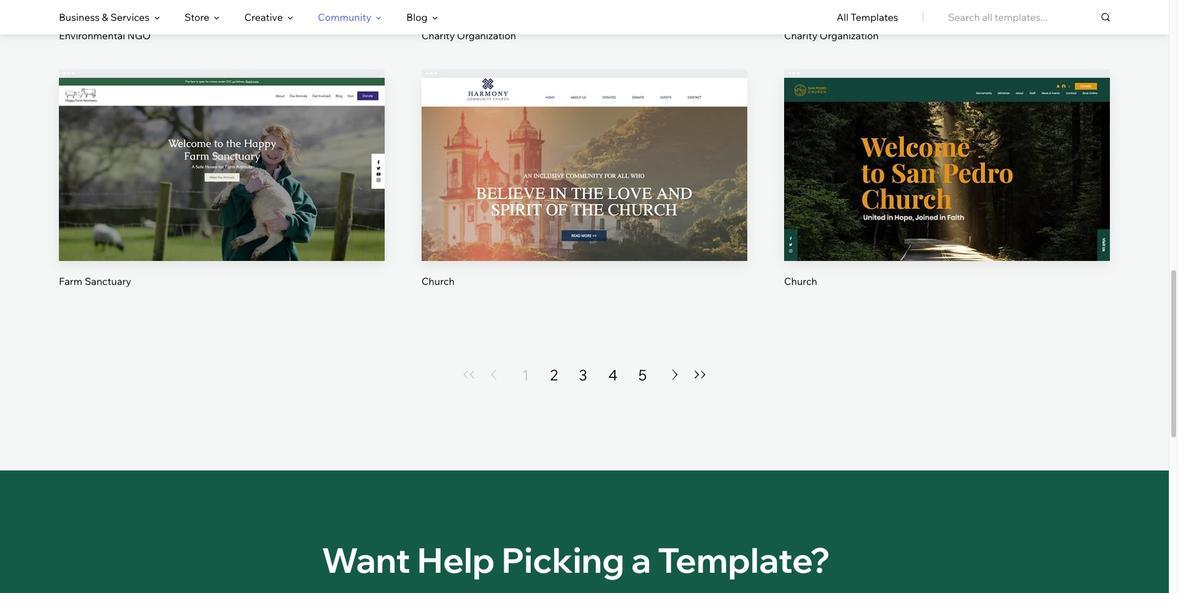 Task type: vqa. For each thing, say whether or not it's contained in the screenshot.
4 link
yes



Task type: locate. For each thing, give the bounding box(es) containing it.
2 horizontal spatial view button
[[918, 178, 976, 208]]

template?
[[658, 539, 830, 582]]

2 edit from the left
[[575, 145, 594, 157]]

charity organization down blog
[[422, 29, 516, 42]]

blog
[[406, 11, 428, 23]]

view button for edit button within farm sanctuary group
[[193, 178, 251, 208]]

3 link
[[579, 366, 587, 385]]

view button for edit button related to first the communities website templates - church 'image' from right
[[918, 178, 976, 208]]

1 horizontal spatial church
[[784, 275, 817, 288]]

services
[[110, 11, 150, 23]]

charity
[[422, 29, 455, 42], [784, 29, 817, 42]]

0 horizontal spatial church group
[[422, 69, 747, 288]]

view button inside farm sanctuary group
[[193, 178, 251, 208]]

1 church from the left
[[422, 275, 455, 288]]

0 horizontal spatial communities website templates - charity organization image
[[422, 0, 747, 15]]

charity for first charity organization group
[[422, 29, 455, 42]]

all templates
[[837, 11, 898, 23]]

categories by subject element
[[59, 1, 438, 34]]

1 horizontal spatial church group
[[784, 69, 1110, 288]]

1 horizontal spatial charity organization
[[784, 29, 879, 42]]

communities website templates - farm sanctuary image
[[59, 78, 385, 261]]

a
[[631, 539, 651, 582]]

church
[[422, 275, 455, 288], [784, 275, 817, 288]]

1 charity organization group from the left
[[422, 0, 747, 42]]

None search field
[[948, 0, 1110, 34]]

2 edit button from the left
[[555, 136, 614, 166]]

1 horizontal spatial edit button
[[555, 136, 614, 166]]

0 horizontal spatial charity organization group
[[422, 0, 747, 42]]

view button
[[193, 178, 251, 208], [555, 178, 614, 208], [918, 178, 976, 208]]

edit button inside farm sanctuary group
[[193, 136, 251, 166]]

church group
[[422, 69, 747, 288], [784, 69, 1110, 288]]

1 horizontal spatial communities website templates - church image
[[784, 78, 1110, 261]]

picking
[[502, 539, 625, 582]]

charity for 2nd charity organization group from left
[[784, 29, 817, 42]]

0 horizontal spatial view button
[[193, 178, 251, 208]]

0 horizontal spatial edit
[[213, 145, 231, 157]]

2 horizontal spatial edit button
[[918, 136, 976, 166]]

farm
[[59, 275, 82, 288]]

all templates link
[[837, 1, 898, 34]]

2 horizontal spatial edit
[[938, 145, 956, 157]]

all
[[837, 11, 848, 23]]

3 view button from the left
[[918, 178, 976, 208]]

environmental
[[59, 29, 125, 42]]

2 communities website templates - charity organization image from the left
[[784, 0, 1110, 15]]

2 church from the left
[[784, 275, 817, 288]]

2 charity organization from the left
[[784, 29, 879, 42]]

3 view from the left
[[936, 187, 958, 199]]

0 horizontal spatial view
[[210, 187, 233, 199]]

1 view from the left
[[210, 187, 233, 199]]

business
[[59, 11, 100, 23]]

charity organization group
[[422, 0, 747, 42], [784, 0, 1110, 42]]

5
[[638, 366, 647, 385]]

charity organization down all
[[784, 29, 879, 42]]

0 horizontal spatial edit button
[[193, 136, 251, 166]]

templates
[[851, 11, 898, 23]]

3 edit button from the left
[[918, 136, 976, 166]]

0 horizontal spatial organization
[[457, 29, 516, 42]]

edit button
[[193, 136, 251, 166], [555, 136, 614, 166], [918, 136, 976, 166]]

view for communities website templates - farm sanctuary image at the left
[[210, 187, 233, 199]]

charity organization
[[422, 29, 516, 42], [784, 29, 879, 42]]

2 view button from the left
[[555, 178, 614, 208]]

0 horizontal spatial church
[[422, 275, 455, 288]]

1 charity from the left
[[422, 29, 455, 42]]

5 link
[[638, 366, 647, 385]]

2 link
[[550, 366, 558, 385]]

0 horizontal spatial charity
[[422, 29, 455, 42]]

communities website templates - charity organization image for first charity organization group
[[422, 0, 747, 15]]

charity organization for first charity organization group
[[422, 29, 516, 42]]

edit inside farm sanctuary group
[[213, 145, 231, 157]]

4 link
[[608, 366, 618, 385]]

1 horizontal spatial view button
[[555, 178, 614, 208]]

communities website templates - charity organization image
[[422, 0, 747, 15], [784, 0, 1110, 15]]

1 edit from the left
[[213, 145, 231, 157]]

1 horizontal spatial charity
[[784, 29, 817, 42]]

2 organization from the left
[[820, 29, 879, 42]]

1 horizontal spatial organization
[[820, 29, 879, 42]]

business & services
[[59, 11, 150, 23]]

view inside farm sanctuary group
[[210, 187, 233, 199]]

Search search field
[[948, 0, 1110, 34]]

view
[[210, 187, 233, 199], [573, 187, 596, 199], [936, 187, 958, 199]]

0 horizontal spatial charity organization
[[422, 29, 516, 42]]

1 horizontal spatial communities website templates - charity organization image
[[784, 0, 1110, 15]]

0 horizontal spatial communities website templates - church image
[[422, 78, 747, 261]]

2 charity from the left
[[784, 29, 817, 42]]

edit button for first the communities website templates - church 'image' from right
[[918, 136, 976, 166]]

edit
[[213, 145, 231, 157], [575, 145, 594, 157], [938, 145, 956, 157]]

1 horizontal spatial view
[[573, 187, 596, 199]]

organization
[[457, 29, 516, 42], [820, 29, 879, 42]]

1 charity organization from the left
[[422, 29, 516, 42]]

1 edit button from the left
[[193, 136, 251, 166]]

1 view button from the left
[[193, 178, 251, 208]]

1
[[522, 366, 529, 385]]

1 horizontal spatial edit
[[575, 145, 594, 157]]

1 organization from the left
[[457, 29, 516, 42]]

communities website templates - church image
[[422, 78, 747, 261], [784, 78, 1110, 261]]

church for first the communities website templates - church 'image' from left
[[422, 275, 455, 288]]

help
[[417, 539, 495, 582]]

2 view from the left
[[573, 187, 596, 199]]

1 communities website templates - charity organization image from the left
[[422, 0, 747, 15]]

1 horizontal spatial charity organization group
[[784, 0, 1110, 42]]

2 horizontal spatial view
[[936, 187, 958, 199]]



Task type: describe. For each thing, give the bounding box(es) containing it.
next page image
[[668, 370, 682, 381]]

sanctuary
[[85, 275, 131, 288]]

1 church group from the left
[[422, 69, 747, 288]]

1 communities website templates - church image from the left
[[422, 78, 747, 261]]

ngo
[[127, 29, 151, 42]]

categories. use the left and right arrow keys to navigate the menu element
[[0, 0, 1169, 34]]

3
[[579, 366, 587, 385]]

2 charity organization group from the left
[[784, 0, 1110, 42]]

environmental ngo
[[59, 29, 151, 42]]

view button for edit button related to first the communities website templates - church 'image' from left
[[555, 178, 614, 208]]

&
[[102, 11, 108, 23]]

charity organization for 2nd charity organization group from left
[[784, 29, 879, 42]]

environmental ngo group
[[59, 0, 385, 42]]

community
[[318, 11, 371, 23]]

communities website templates - charity organization image for 2nd charity organization group from left
[[784, 0, 1110, 15]]

want help picking a template?
[[322, 539, 830, 582]]

creative
[[244, 11, 283, 23]]

farm sanctuary
[[59, 275, 131, 288]]

edit button for first the communities website templates - church 'image' from left
[[555, 136, 614, 166]]

last page image
[[693, 371, 708, 379]]

4
[[608, 366, 618, 385]]

edit button for communities website templates - farm sanctuary image at the left
[[193, 136, 251, 166]]

want
[[322, 539, 410, 582]]

view for first the communities website templates - church 'image' from right
[[936, 187, 958, 199]]

view for first the communities website templates - church 'image' from left
[[573, 187, 596, 199]]

3 edit from the left
[[938, 145, 956, 157]]

2
[[550, 366, 558, 385]]

communities website templates - environmental ngo image
[[59, 0, 385, 15]]

2 church group from the left
[[784, 69, 1110, 288]]

2 communities website templates - church image from the left
[[784, 78, 1110, 261]]

farm sanctuary group
[[59, 69, 385, 288]]

store
[[185, 11, 209, 23]]

church for first the communities website templates - church 'image' from right
[[784, 275, 817, 288]]



